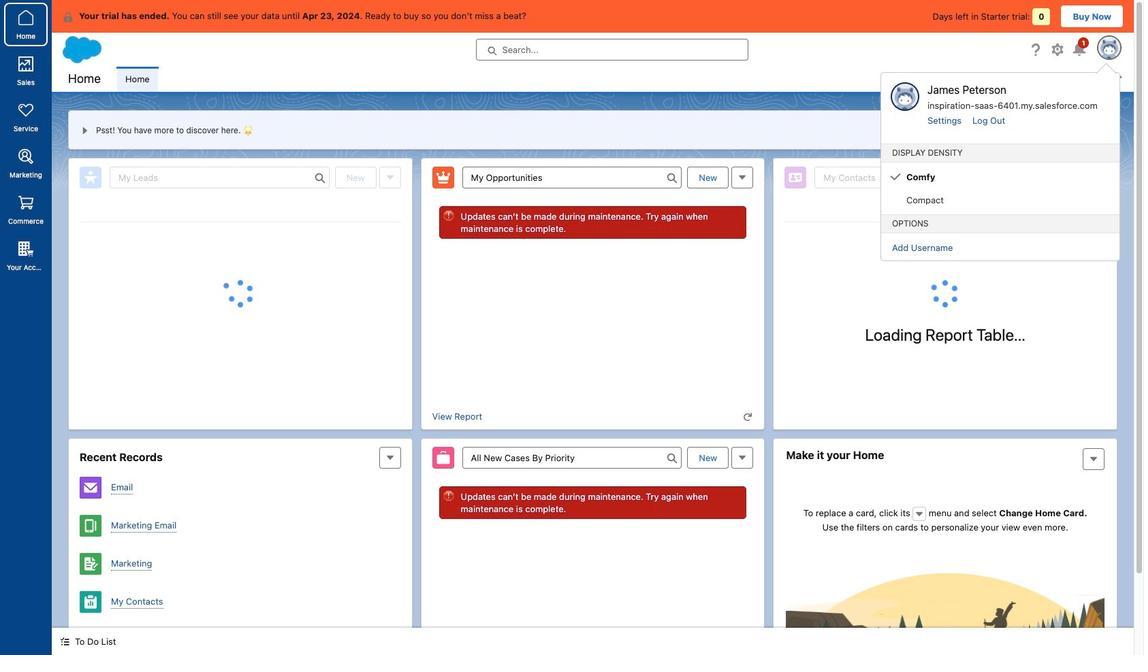 Task type: locate. For each thing, give the bounding box(es) containing it.
2 select an option text field from the top
[[462, 447, 682, 469]]

text default image
[[63, 11, 74, 22], [743, 413, 753, 422], [60, 638, 69, 647]]

2 vertical spatial text default image
[[60, 638, 69, 647]]

1 select an option text field from the top
[[462, 167, 682, 189]]

0 horizontal spatial grid
[[80, 222, 401, 223]]

density options list
[[881, 166, 1120, 212]]

0 vertical spatial select an option text field
[[462, 167, 682, 189]]

Select an Option text field
[[462, 167, 682, 189], [462, 447, 682, 469]]

communication subscription channel type image
[[80, 516, 101, 537]]

1 vertical spatial select an option text field
[[462, 447, 682, 469]]

communication subscription image
[[80, 554, 101, 576]]

1 horizontal spatial grid
[[785, 222, 1106, 223]]

grid
[[80, 222, 401, 223], [785, 222, 1106, 223]]

list
[[117, 67, 1134, 92]]

1 grid from the left
[[80, 222, 401, 223]]



Task type: vqa. For each thing, say whether or not it's contained in the screenshot.
MY PERSONAL INFORMATION TREE ITEM
no



Task type: describe. For each thing, give the bounding box(es) containing it.
0 vertical spatial text default image
[[63, 11, 74, 22]]

1 vertical spatial text default image
[[743, 413, 753, 422]]

engagement channel type image
[[80, 477, 101, 499]]

error image
[[443, 210, 454, 221]]

account image
[[80, 630, 101, 652]]

error image
[[443, 491, 454, 502]]

2 grid from the left
[[785, 222, 1106, 223]]

text default image
[[915, 510, 924, 519]]

report image
[[80, 592, 101, 614]]



